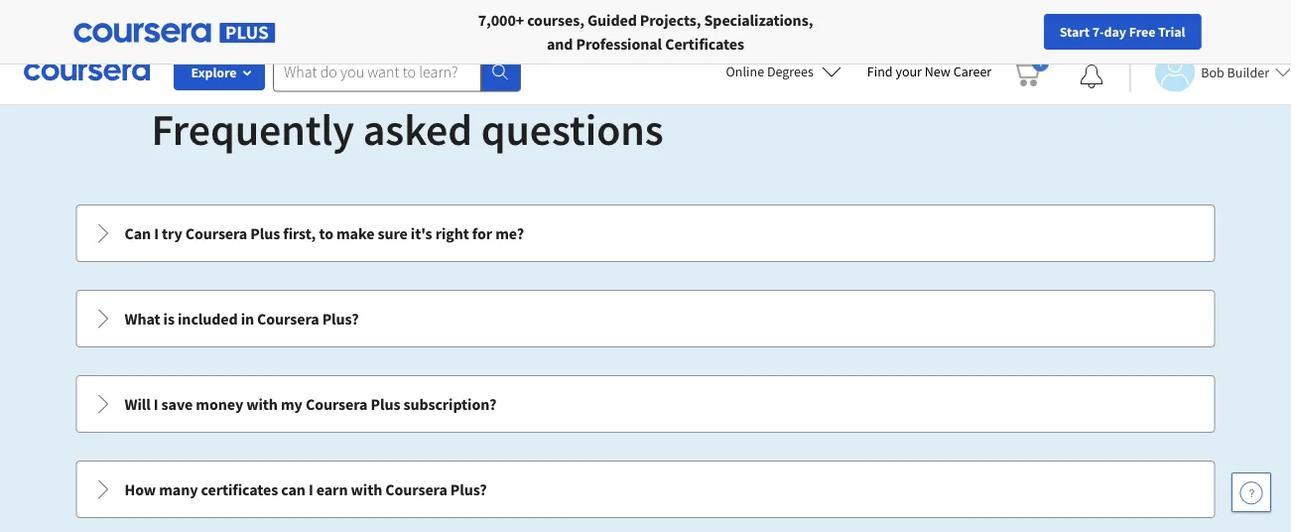 Task type: describe. For each thing, give the bounding box(es) containing it.
7,000+
[[478, 10, 524, 30]]

questions
[[481, 101, 664, 156]]

how
[[125, 480, 156, 499]]

right
[[436, 223, 469, 243]]

find your new career
[[868, 63, 992, 80]]

i inside dropdown button
[[309, 480, 313, 499]]

will i save money with my coursera plus subscription? button
[[77, 376, 1215, 432]]

degrees
[[767, 63, 814, 80]]

can
[[281, 480, 306, 499]]

asked
[[363, 101, 473, 156]]

free
[[1130, 23, 1156, 41]]

how many certificates can i earn with coursera plus?
[[125, 480, 487, 499]]

online degrees button
[[710, 50, 858, 93]]

online
[[726, 63, 765, 80]]

frequently asked questions
[[151, 101, 664, 156]]

coursera plus image
[[74, 23, 276, 43]]

0 horizontal spatial plus
[[250, 223, 280, 243]]

me?
[[496, 223, 524, 243]]

for
[[164, 10, 186, 30]]

plus? inside dropdown button
[[451, 480, 487, 499]]

individuals link
[[24, 0, 140, 40]]

many
[[159, 480, 198, 499]]

start
[[1060, 23, 1090, 41]]

what is included in coursera plus? button
[[77, 291, 1215, 347]]

sure
[[378, 223, 408, 243]]

bob builder
[[1202, 63, 1270, 81]]

What do you want to learn? text field
[[273, 52, 482, 92]]

explore button
[[174, 55, 265, 90]]

in
[[241, 309, 254, 329]]

governments link
[[420, 0, 551, 40]]

individuals
[[54, 10, 132, 30]]

new
[[925, 63, 951, 80]]

builder
[[1228, 63, 1270, 81]]

i for will
[[154, 394, 158, 414]]

to
[[319, 223, 334, 243]]

governments
[[450, 10, 543, 30]]

what is included in coursera plus?
[[125, 309, 359, 329]]

7-
[[1093, 23, 1105, 41]]

banner navigation
[[16, 0, 559, 40]]

coursera image
[[24, 56, 150, 88]]

find your new career link
[[858, 60, 1002, 84]]

plus? inside dropdown button
[[322, 309, 359, 329]]

coursera inside will i save money with my coursera plus subscription? dropdown button
[[306, 394, 368, 414]]

and
[[547, 34, 573, 54]]

money
[[196, 394, 243, 414]]



Task type: vqa. For each thing, say whether or not it's contained in the screenshot.
What
yes



Task type: locate. For each thing, give the bounding box(es) containing it.
businesses
[[189, 10, 262, 30]]

certificates
[[201, 480, 278, 499]]

can
[[125, 223, 151, 243]]

online degrees
[[726, 63, 814, 80]]

with inside dropdown button
[[246, 394, 278, 414]]

with left my
[[246, 394, 278, 414]]

plus left first,
[[250, 223, 280, 243]]

show notifications image
[[1080, 65, 1104, 88]]

coursera right in
[[257, 309, 319, 329]]

1 vertical spatial i
[[154, 394, 158, 414]]

save
[[161, 394, 193, 414]]

1 horizontal spatial plus
[[371, 394, 401, 414]]

will i save money with my coursera plus subscription?
[[125, 394, 497, 414]]

coursera inside what is included in coursera plus? dropdown button
[[257, 309, 319, 329]]

it's
[[411, 223, 432, 243]]

plus? down subscription?
[[451, 480, 487, 499]]

i for can
[[154, 223, 159, 243]]

certificates
[[665, 34, 745, 54]]

plus
[[250, 223, 280, 243], [371, 394, 401, 414]]

what
[[125, 309, 160, 329]]

frequently
[[151, 101, 354, 156]]

coursera right the earn
[[386, 480, 448, 499]]

0 horizontal spatial with
[[246, 394, 278, 414]]

courses,
[[527, 10, 585, 30]]

plus? down to
[[322, 309, 359, 329]]

specializations,
[[704, 10, 813, 30]]

1 vertical spatial plus
[[371, 394, 401, 414]]

find
[[868, 63, 893, 80]]

plus left subscription?
[[371, 394, 401, 414]]

can i try coursera plus first, to make sure it's right for me?
[[125, 223, 524, 243]]

list containing can i try coursera plus first, to make sure it's right for me?
[[74, 203, 1218, 532]]

7,000+ courses, guided projects, specializations, and professional certificates
[[478, 10, 813, 54]]

with inside dropdown button
[[351, 480, 382, 499]]

help center image
[[1240, 481, 1264, 504]]

subscription?
[[404, 394, 497, 414]]

for
[[472, 223, 493, 243]]

my
[[281, 394, 303, 414]]

with right the earn
[[351, 480, 382, 499]]

list
[[74, 203, 1218, 532]]

coursera right the try
[[185, 223, 247, 243]]

bob
[[1202, 63, 1225, 81]]

professional
[[576, 34, 662, 54]]

will
[[125, 394, 151, 414]]

1 horizontal spatial with
[[351, 480, 382, 499]]

how many certificates can i earn with coursera plus? button
[[77, 462, 1215, 517]]

day
[[1105, 23, 1127, 41]]

start 7-day free trial button
[[1044, 14, 1202, 50]]

1 horizontal spatial plus?
[[451, 480, 487, 499]]

for businesses
[[164, 10, 262, 30]]

1 vertical spatial plus?
[[451, 480, 487, 499]]

can i try coursera plus first, to make sure it's right for me? button
[[77, 206, 1215, 261]]

included
[[178, 309, 238, 329]]

coursera inside can i try coursera plus first, to make sure it's right for me? dropdown button
[[185, 223, 247, 243]]

with
[[246, 394, 278, 414], [351, 480, 382, 499]]

try
[[162, 223, 182, 243]]

make
[[337, 223, 375, 243]]

i left the try
[[154, 223, 159, 243]]

earn
[[316, 480, 348, 499]]

first,
[[283, 223, 316, 243]]

0 vertical spatial plus?
[[322, 309, 359, 329]]

i right can
[[309, 480, 313, 499]]

explore
[[191, 64, 237, 81]]

2 vertical spatial i
[[309, 480, 313, 499]]

None search field
[[273, 52, 521, 92]]

coursera inside how many certificates can i earn with coursera plus? dropdown button
[[386, 480, 448, 499]]

career
[[954, 63, 992, 80]]

coursera right my
[[306, 394, 368, 414]]

i right will
[[154, 394, 158, 414]]

is
[[163, 309, 175, 329]]

start 7-day free trial
[[1060, 23, 1186, 41]]

bob builder button
[[1130, 52, 1292, 92]]

plus?
[[322, 309, 359, 329], [451, 480, 487, 499]]

0 horizontal spatial plus?
[[322, 309, 359, 329]]

1 vertical spatial with
[[351, 480, 382, 499]]

0 vertical spatial i
[[154, 223, 159, 243]]

trial
[[1159, 23, 1186, 41]]

your
[[896, 63, 922, 80]]

i
[[154, 223, 159, 243], [154, 394, 158, 414], [309, 480, 313, 499]]

guided
[[588, 10, 637, 30]]

0 vertical spatial with
[[246, 394, 278, 414]]

coursera
[[185, 223, 247, 243], [257, 309, 319, 329], [306, 394, 368, 414], [386, 480, 448, 499]]

0 vertical spatial plus
[[250, 223, 280, 243]]

shopping cart: 1 item image
[[1012, 55, 1050, 86]]

projects,
[[640, 10, 701, 30]]



